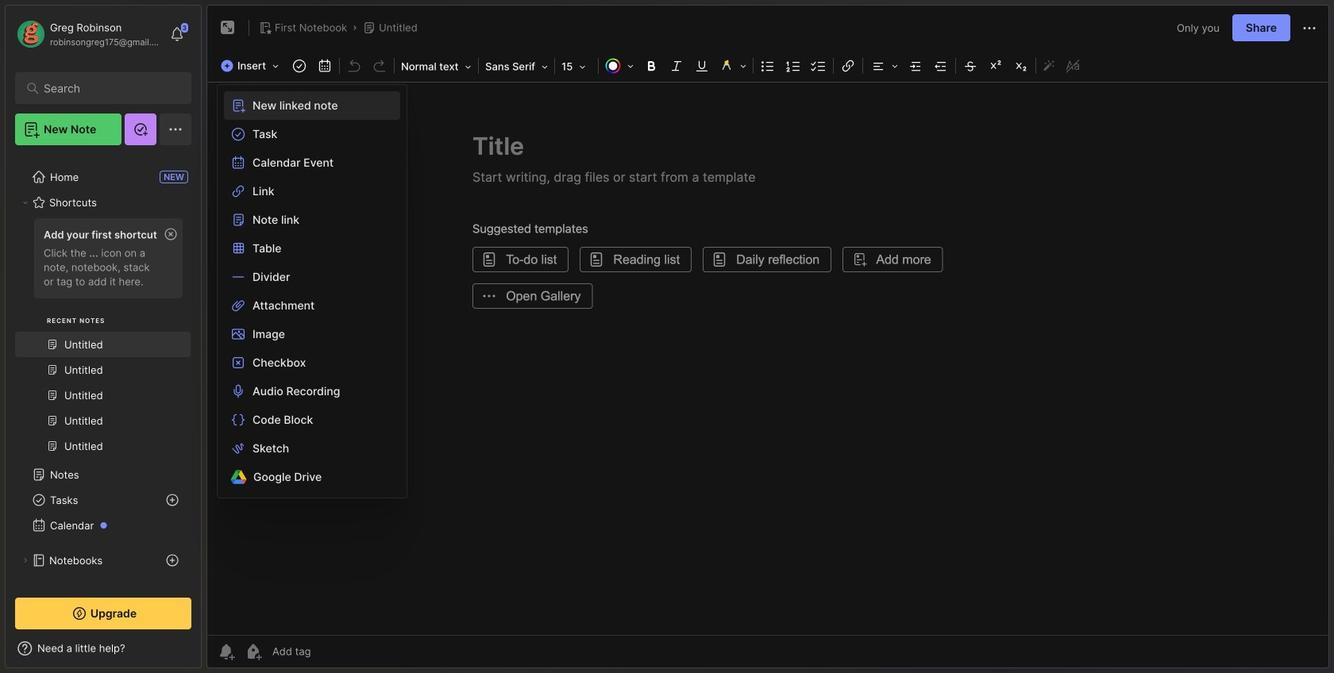 Task type: locate. For each thing, give the bounding box(es) containing it.
group
[[15, 214, 191, 469]]

Add tag field
[[271, 645, 390, 659]]

underline image
[[691, 55, 713, 77]]

None search field
[[44, 79, 170, 98]]

Account field
[[15, 18, 162, 50]]

insert link image
[[837, 55, 859, 77]]

add tag image
[[244, 642, 263, 662]]

Heading level field
[[396, 56, 477, 78]]

click to collapse image
[[201, 644, 212, 663]]

expand notebooks image
[[21, 556, 30, 565]]

note window element
[[206, 5, 1329, 673]]

WHAT'S NEW field
[[6, 636, 201, 662]]

Font size field
[[557, 56, 597, 78]]

strikethrough image
[[959, 55, 982, 77]]

outdent image
[[930, 55, 952, 77]]

tree
[[6, 155, 201, 659]]

superscript image
[[985, 55, 1007, 77]]

indent image
[[905, 55, 927, 77]]

bold image
[[640, 55, 662, 77]]

add a reminder image
[[217, 642, 236, 662]]

Font family field
[[481, 56, 553, 78]]

subscript image
[[1010, 55, 1032, 77]]

Insert field
[[217, 55, 287, 77]]

Font color field
[[600, 55, 639, 77]]

none search field inside main element
[[44, 79, 170, 98]]



Task type: vqa. For each thing, say whether or not it's contained in the screenshot.
Upgrade at top right
no



Task type: describe. For each thing, give the bounding box(es) containing it.
task image
[[288, 55, 311, 77]]

main element
[[0, 0, 206, 673]]

more actions image
[[1300, 19, 1319, 38]]

checklist image
[[808, 55, 830, 77]]

bulleted list image
[[757, 55, 779, 77]]

tree inside main element
[[6, 155, 201, 659]]

expand note image
[[218, 18, 237, 37]]

More actions field
[[1300, 18, 1319, 38]]

Highlight field
[[715, 55, 751, 77]]

Alignment field
[[865, 55, 903, 77]]

italic image
[[666, 55, 688, 77]]

dropdown list menu
[[218, 91, 407, 492]]

calendar event image
[[314, 55, 336, 77]]

Note Editor text field
[[207, 82, 1329, 635]]

group inside tree
[[15, 214, 191, 469]]

Search text field
[[44, 81, 170, 96]]

numbered list image
[[782, 55, 805, 77]]



